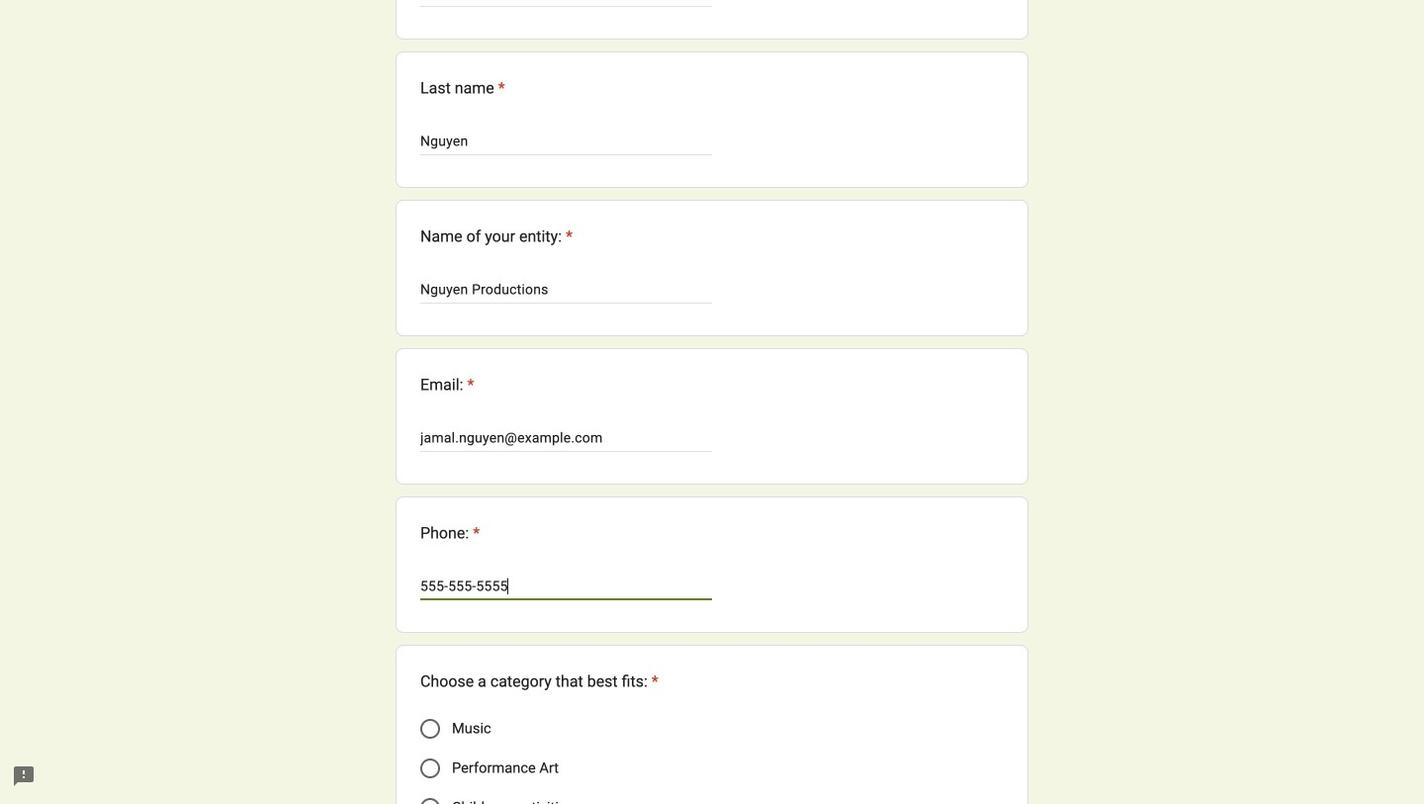 Task type: locate. For each thing, give the bounding box(es) containing it.
Music radio
[[420, 719, 440, 739]]

music image
[[420, 719, 440, 739]]

Childrens activities radio
[[420, 798, 440, 804]]

heading
[[420, 76, 505, 100], [420, 224, 573, 248], [420, 373, 474, 397], [420, 521, 480, 545], [420, 670, 659, 693]]

5 heading from the top
[[420, 670, 659, 693]]

None text field
[[420, 0, 712, 5], [420, 426, 712, 450], [420, 575, 712, 598], [420, 0, 712, 5], [420, 426, 712, 450], [420, 575, 712, 598]]

required question element
[[494, 76, 505, 100], [562, 224, 573, 248], [463, 373, 474, 397], [469, 521, 480, 545], [648, 670, 659, 693]]

required question element for fourth heading from the bottom of the page
[[562, 224, 573, 248]]

1 heading from the top
[[420, 76, 505, 100]]

None text field
[[420, 130, 712, 153], [420, 278, 712, 302], [420, 130, 712, 153], [420, 278, 712, 302]]

required question element for first heading from the top of the page
[[494, 76, 505, 100]]



Task type: describe. For each thing, give the bounding box(es) containing it.
required question element for second heading from the bottom
[[469, 521, 480, 545]]

Performance Art radio
[[420, 759, 440, 778]]

required question element for 1st heading from the bottom of the page
[[648, 670, 659, 693]]

4 heading from the top
[[420, 521, 480, 545]]

3 heading from the top
[[420, 373, 474, 397]]

2 heading from the top
[[420, 224, 573, 248]]

childrens activities image
[[420, 798, 440, 804]]

report a problem to google image
[[12, 764, 36, 788]]

performance art image
[[420, 759, 440, 778]]

required question element for third heading from the bottom of the page
[[463, 373, 474, 397]]



Task type: vqa. For each thing, say whether or not it's contained in the screenshot.
fifth heading from the bottom
yes



